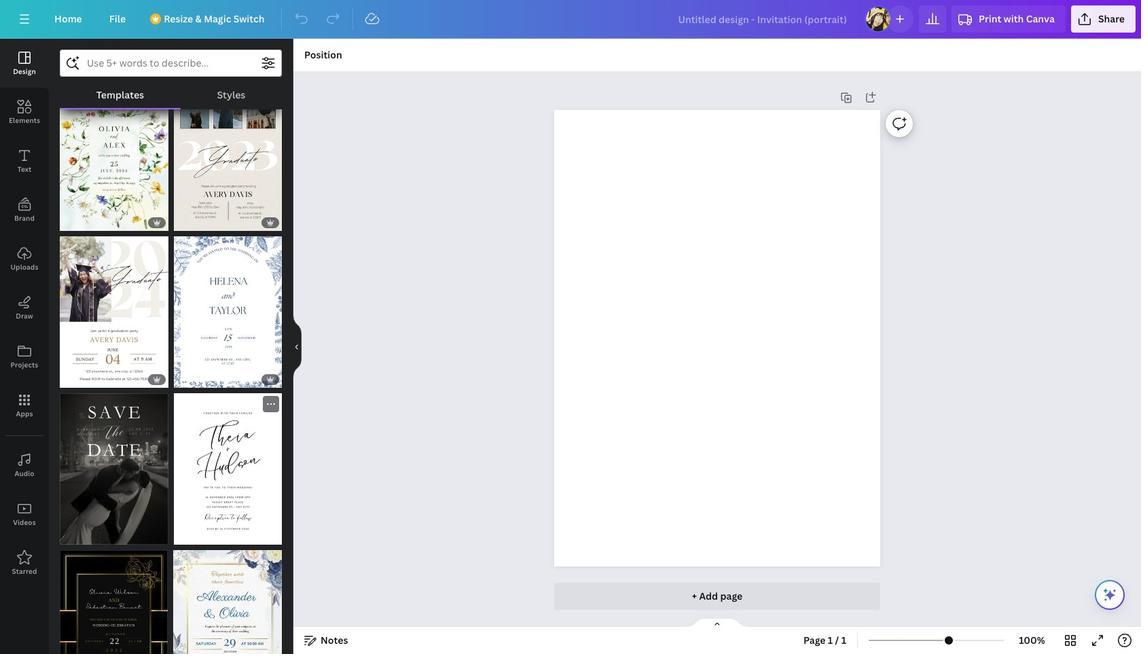 Task type: describe. For each thing, give the bounding box(es) containing it.
projects
[[11, 360, 38, 370]]

magic
[[204, 12, 231, 25]]

2 1 from the left
[[841, 634, 846, 647]]

add
[[699, 590, 718, 603]]

design button
[[0, 39, 49, 88]]

apps
[[16, 409, 33, 418]]

black gold simple wedding invitation image
[[60, 550, 168, 654]]

notes
[[321, 634, 348, 647]]

green and white rustic flower summer wedding invitation group
[[60, 79, 168, 231]]

print
[[979, 12, 1001, 25]]

+ add page button
[[554, 583, 880, 610]]

text button
[[0, 137, 49, 185]]

styles button
[[181, 82, 282, 108]]

green and white rustic flower summer wedding invitation image
[[60, 79, 168, 231]]

show pages image
[[685, 617, 750, 628]]

position
[[304, 48, 342, 61]]

print with canva
[[979, 12, 1055, 25]]

2023 picture collage aesthetic graduation invitation group
[[174, 79, 282, 231]]

draw
[[16, 311, 33, 321]]

draw button
[[0, 283, 49, 332]]

page
[[720, 590, 743, 603]]

print with canva button
[[952, 5, 1066, 33]]

share
[[1098, 12, 1125, 25]]

share button
[[1071, 5, 1136, 33]]

audio button
[[0, 441, 49, 490]]

position button
[[299, 44, 348, 66]]

brand button
[[0, 185, 49, 234]]

videos button
[[0, 490, 49, 539]]

file button
[[98, 5, 137, 33]]

photo typography stylish black and white save the date wedding party invitation image
[[60, 393, 168, 545]]

2023 graduation announcement and party invitation group
[[60, 228, 168, 388]]

starred button
[[0, 539, 49, 588]]

black and white minimalist calligraphy wedding invitation image
[[174, 393, 282, 545]]

page
[[804, 634, 826, 647]]

resize
[[164, 12, 193, 25]]

home link
[[43, 5, 93, 33]]

1 1 from the left
[[828, 634, 833, 647]]

+
[[692, 590, 697, 603]]



Task type: vqa. For each thing, say whether or not it's contained in the screenshot.
bottom in
no



Task type: locate. For each thing, give the bounding box(es) containing it.
elements
[[9, 115, 40, 125]]

hide image
[[293, 314, 302, 379]]

black and white minimalist calligraphy wedding invitation group
[[174, 393, 282, 545]]

100% button
[[1010, 630, 1054, 651]]

black gold simple wedding invitation group
[[60, 542, 168, 654]]

blue and gold floral wedding invitation image
[[173, 550, 282, 654]]

uploads button
[[0, 234, 49, 283]]

canva
[[1026, 12, 1055, 25]]

videos
[[13, 518, 36, 527]]

2023 picture collage aesthetic graduation invitation image
[[174, 79, 282, 231]]

apps button
[[0, 381, 49, 430]]

starred
[[12, 567, 37, 576]]

&
[[195, 12, 202, 25]]

design
[[13, 67, 36, 76]]

/
[[835, 634, 839, 647]]

Design title text field
[[667, 5, 859, 33]]

+ add page
[[692, 590, 743, 603]]

styles
[[217, 88, 245, 101]]

notes button
[[299, 630, 354, 651]]

projects button
[[0, 332, 49, 381]]

1 left /
[[828, 634, 833, 647]]

home
[[54, 12, 82, 25]]

blue and gold floral wedding invitation group
[[173, 542, 282, 654]]

file
[[109, 12, 126, 25]]

elements button
[[0, 88, 49, 137]]

photo typography stylish black and white save the date wedding party invitation group
[[60, 385, 168, 545]]

white blue modern classic floral wedding invitation image
[[174, 236, 282, 388]]

text
[[17, 164, 31, 174]]

1 horizontal spatial 1
[[841, 634, 846, 647]]

canva assistant image
[[1102, 587, 1118, 603]]

white blue modern classic floral wedding invitation group
[[174, 228, 282, 388]]

2023 graduation announcement and party invitation image
[[60, 236, 168, 388]]

switch
[[233, 12, 265, 25]]

resize & magic switch
[[164, 12, 265, 25]]

1
[[828, 634, 833, 647], [841, 634, 846, 647]]

with
[[1004, 12, 1024, 25]]

side panel tab list
[[0, 39, 49, 588]]

0 horizontal spatial 1
[[828, 634, 833, 647]]

main menu bar
[[0, 0, 1141, 39]]

brand
[[14, 213, 35, 223]]

uploads
[[11, 262, 38, 272]]

templates button
[[60, 82, 181, 108]]

page 1 / 1
[[804, 634, 846, 647]]

1 right /
[[841, 634, 846, 647]]

Use 5+ words to describe... search field
[[87, 50, 255, 76]]

100%
[[1019, 634, 1045, 647]]

audio
[[15, 469, 34, 478]]

resize & magic switch button
[[142, 5, 276, 33]]

templates
[[96, 88, 144, 101]]



